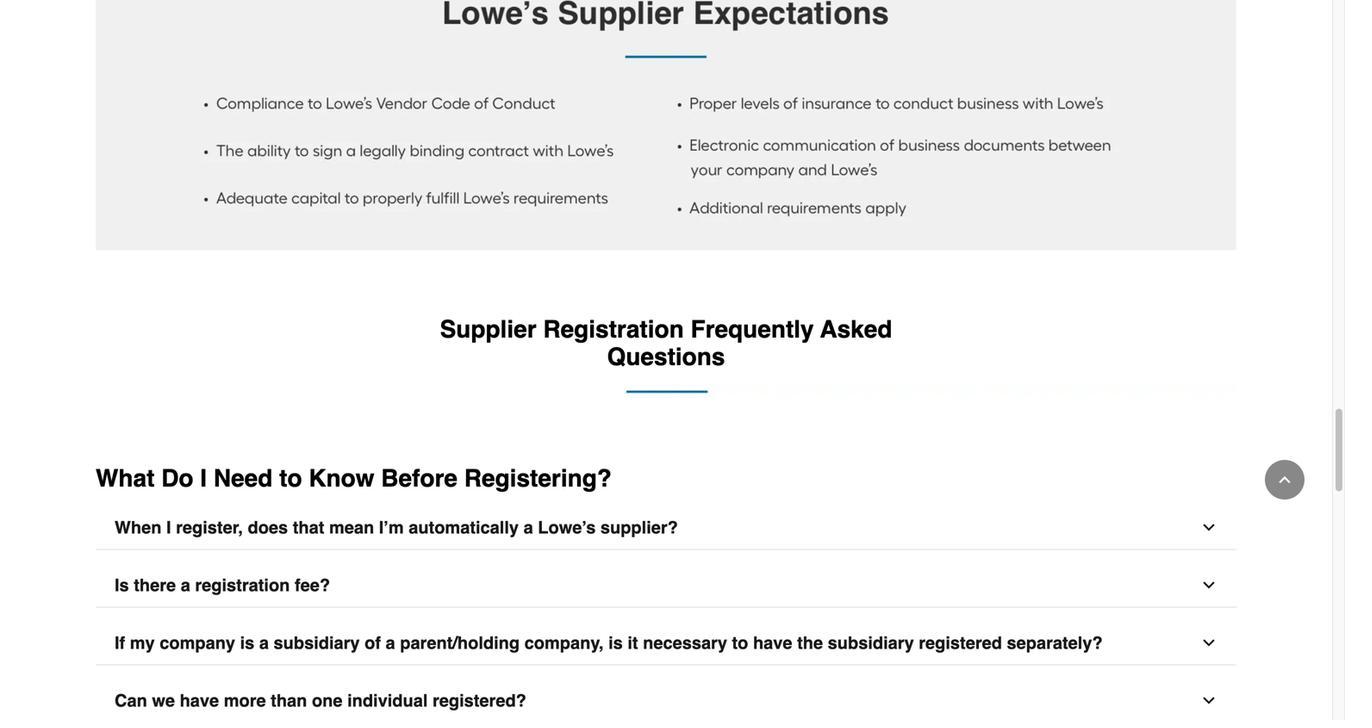 Task type: vqa. For each thing, say whether or not it's contained in the screenshot.
password password field
no



Task type: describe. For each thing, give the bounding box(es) containing it.
supplier?
[[601, 518, 678, 538]]

2 is from the left
[[609, 634, 623, 654]]

have inside button
[[180, 692, 219, 711]]

have inside "button"
[[753, 634, 793, 654]]

if my company is a subsidiary of a parent/holding company, is it necessary to have the subsidiary registered separately?
[[115, 634, 1103, 654]]

frequently
[[691, 316, 814, 344]]

to inside if my company is a subsidiary of a parent/holding company, is it necessary to have the subsidiary registered separately? "button"
[[732, 634, 749, 654]]

when
[[115, 518, 162, 538]]

chevron down image for supplier?
[[1201, 520, 1218, 537]]

is there a registration fee? button
[[96, 564, 1237, 608]]

a up more
[[259, 634, 269, 654]]

a inside button
[[524, 518, 533, 538]]

the
[[798, 634, 823, 654]]

asked
[[821, 316, 893, 344]]

if my company is a subsidiary of a parent/holding company, is it necessary to have the subsidiary registered separately? button
[[96, 622, 1237, 666]]

know
[[309, 465, 375, 493]]

1 is from the left
[[240, 634, 255, 654]]

lowe's supplier expectations include complying with the vendor code of conduct. image
[[96, 0, 1237, 250]]

registering?
[[465, 465, 612, 493]]

chevron down image for is
[[1201, 635, 1218, 652]]

questions
[[607, 344, 725, 371]]

that
[[293, 518, 325, 538]]

fee?
[[295, 576, 330, 596]]

company
[[160, 634, 235, 654]]

chevron down image inside can we have more than one individual registered? button
[[1201, 693, 1218, 710]]

2 subsidiary from the left
[[828, 634, 914, 654]]

scroll to top element
[[1266, 460, 1305, 500]]

a inside button
[[181, 576, 190, 596]]

can we have more than one individual registered?
[[115, 692, 527, 711]]

1 horizontal spatial i
[[200, 465, 207, 493]]

what do i need to know before registering?
[[96, 465, 612, 493]]

is there a registration fee?
[[115, 576, 330, 596]]

there
[[134, 576, 176, 596]]

i inside button
[[166, 518, 171, 538]]

of
[[365, 634, 381, 654]]

registered?
[[433, 692, 527, 711]]

lowe's
[[538, 518, 596, 538]]

it
[[628, 634, 638, 654]]

can we have more than one individual registered? button
[[96, 680, 1237, 721]]



Task type: locate. For each thing, give the bounding box(es) containing it.
0 horizontal spatial is
[[240, 634, 255, 654]]

1 vertical spatial to
[[732, 634, 749, 654]]

0 vertical spatial i
[[200, 465, 207, 493]]

i'm
[[379, 518, 404, 538]]

automatically
[[409, 518, 519, 538]]

a
[[524, 518, 533, 538], [181, 576, 190, 596], [259, 634, 269, 654], [386, 634, 395, 654]]

than
[[271, 692, 307, 711]]

my
[[130, 634, 155, 654]]

1 horizontal spatial to
[[732, 634, 749, 654]]

subsidiary
[[274, 634, 360, 654], [828, 634, 914, 654]]

0 vertical spatial have
[[753, 634, 793, 654]]

0 horizontal spatial to
[[279, 465, 302, 493]]

do
[[161, 465, 194, 493]]

we
[[152, 692, 175, 711]]

chevron up image
[[1277, 472, 1294, 489]]

have left the
[[753, 634, 793, 654]]

necessary
[[643, 634, 728, 654]]

1 vertical spatial chevron down image
[[1201, 635, 1218, 652]]

before
[[381, 465, 458, 493]]

chevron down image inside if my company is a subsidiary of a parent/holding company, is it necessary to have the subsidiary registered separately? "button"
[[1201, 635, 1218, 652]]

3 chevron down image from the top
[[1201, 693, 1218, 710]]

registered
[[919, 634, 1003, 654]]

1 horizontal spatial is
[[609, 634, 623, 654]]

to
[[279, 465, 302, 493], [732, 634, 749, 654]]

registration
[[195, 576, 290, 596]]

is right company
[[240, 634, 255, 654]]

0 horizontal spatial subsidiary
[[274, 634, 360, 654]]

a blue divider line. image
[[96, 385, 1237, 400]]

i right when
[[166, 518, 171, 538]]

0 horizontal spatial i
[[166, 518, 171, 538]]

is left it
[[609, 634, 623, 654]]

mean
[[329, 518, 374, 538]]

0 horizontal spatial have
[[180, 692, 219, 711]]

if
[[115, 634, 125, 654]]

subsidiary right the
[[828, 634, 914, 654]]

have right we
[[180, 692, 219, 711]]

chevron down image
[[1201, 577, 1218, 595]]

one
[[312, 692, 343, 711]]

supplier
[[440, 316, 537, 344]]

company,
[[525, 634, 604, 654]]

what
[[96, 465, 155, 493]]

2 chevron down image from the top
[[1201, 635, 1218, 652]]

parent/holding
[[400, 634, 520, 654]]

1 horizontal spatial have
[[753, 634, 793, 654]]

1 horizontal spatial subsidiary
[[828, 634, 914, 654]]

is
[[240, 634, 255, 654], [609, 634, 623, 654]]

supplier registration frequently asked questions
[[440, 316, 893, 371]]

when i register, does that mean i'm automatically a lowe's supplier?
[[115, 518, 678, 538]]

chevron down image
[[1201, 520, 1218, 537], [1201, 635, 1218, 652], [1201, 693, 1218, 710]]

1 subsidiary from the left
[[274, 634, 360, 654]]

1 vertical spatial i
[[166, 518, 171, 538]]

1 chevron down image from the top
[[1201, 520, 1218, 537]]

more
[[224, 692, 266, 711]]

separately?
[[1007, 634, 1103, 654]]

can
[[115, 692, 147, 711]]

to right the need
[[279, 465, 302, 493]]

1 vertical spatial have
[[180, 692, 219, 711]]

to right necessary
[[732, 634, 749, 654]]

2 vertical spatial chevron down image
[[1201, 693, 1218, 710]]

register,
[[176, 518, 243, 538]]

does
[[248, 518, 288, 538]]

chevron down image inside the when i register, does that mean i'm automatically a lowe's supplier? button
[[1201, 520, 1218, 537]]

registration
[[543, 316, 684, 344]]

have
[[753, 634, 793, 654], [180, 692, 219, 711]]

a right 'of'
[[386, 634, 395, 654]]

i
[[200, 465, 207, 493], [166, 518, 171, 538]]

0 vertical spatial to
[[279, 465, 302, 493]]

0 vertical spatial chevron down image
[[1201, 520, 1218, 537]]

when i register, does that mean i'm automatically a lowe's supplier? button
[[96, 507, 1237, 551]]

i right the do
[[200, 465, 207, 493]]

subsidiary left 'of'
[[274, 634, 360, 654]]

individual
[[347, 692, 428, 711]]

need
[[214, 465, 273, 493]]

is
[[115, 576, 129, 596]]

a right there
[[181, 576, 190, 596]]

a left lowe's
[[524, 518, 533, 538]]



